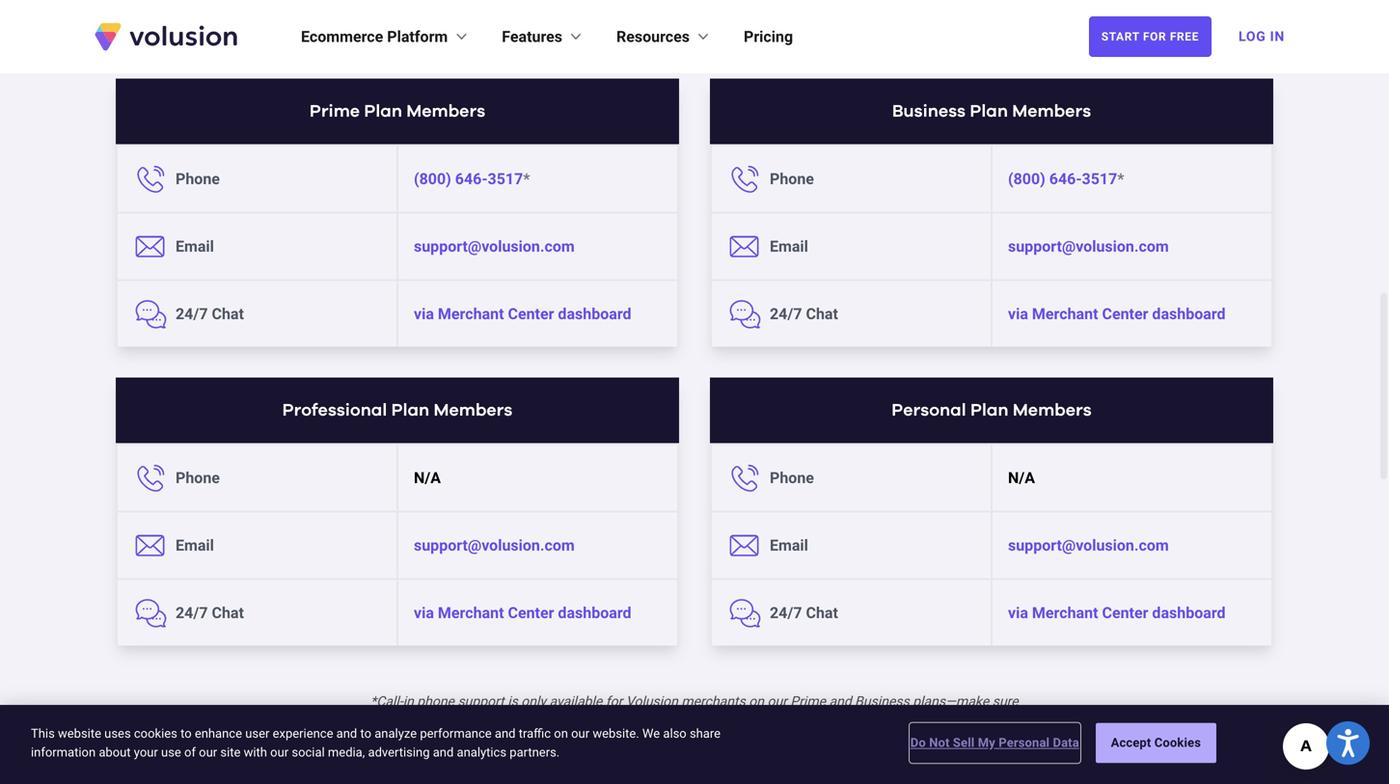 Task type: describe. For each thing, give the bounding box(es) containing it.
do
[[910, 736, 926, 750]]

via merchant center dashboard for business plan members
[[1008, 305, 1226, 323]]

business plan members
[[892, 103, 1091, 120]]

our left help
[[676, 9, 708, 28]]

features
[[502, 27, 562, 46]]

support@volusion.com for personal plan members
[[1008, 536, 1169, 555]]

features button
[[502, 25, 586, 48]]

dashboard for personal plan members
[[1152, 604, 1226, 622]]

analyze
[[374, 726, 417, 741]]

phone for personal plan members
[[770, 469, 814, 487]]

support@volusion.com link for business plan members
[[1008, 235, 1256, 258]]

7pm
[[720, 732, 747, 748]]

merchant for personal plan members
[[1032, 604, 1098, 622]]

pin
[[522, 713, 542, 729]]

support
[[471, 713, 519, 729]]

* for business plan members
[[1117, 170, 1124, 188]]

dashboard for business plan members
[[1152, 305, 1226, 323]]

24/7 for professional
[[176, 604, 208, 622]]

hours
[[947, 713, 981, 729]]

cookies
[[134, 726, 177, 741]]

accept cookies
[[1111, 736, 1201, 750]]

members for professional plan members
[[434, 402, 513, 419]]

* for prime plan members
[[523, 170, 530, 188]]

plan for personal
[[970, 402, 1008, 419]]

resources
[[616, 27, 690, 46]]

phone
[[417, 694, 454, 709]]

merchants
[[681, 694, 745, 709]]

plan for prime
[[364, 103, 402, 120]]

ecommerce
[[301, 27, 383, 46]]

sure
[[992, 694, 1018, 709]]

media,
[[328, 745, 365, 760]]

24/7 chat for professional plan members
[[176, 604, 244, 622]]

this
[[31, 726, 55, 741]]

sell
[[953, 736, 975, 750]]

phone inside *call-in phone support is only available for volusion merchants on our prime and business plans—make sure you have your support pin handy when you call to speak with a representative. phone support hours are monday-friday, 8am-7pm central
[[855, 713, 894, 729]]

from
[[627, 9, 671, 28]]

(800) for prime plan members
[[414, 170, 451, 188]]

share
[[690, 726, 721, 741]]

dashboard for prime plan members
[[558, 305, 631, 323]]

0 vertical spatial business
[[892, 103, 966, 120]]

are
[[984, 713, 1003, 729]]

24/7 for business
[[770, 305, 802, 323]]

performance
[[420, 726, 492, 741]]

dashboard for professional plan members
[[558, 604, 631, 622]]

user
[[245, 726, 270, 741]]

plan for professional
[[391, 402, 429, 419]]

start for free link
[[1089, 16, 1212, 57]]

646- for prime plan members
[[455, 170, 488, 188]]

article from our help center
[[561, 9, 824, 28]]

help
[[713, 9, 755, 28]]

email for business
[[770, 237, 808, 256]]

experience
[[273, 726, 333, 741]]

merchant for professional plan members
[[438, 604, 504, 622]]

open accessibe: accessibility options, statement and help image
[[1337, 729, 1359, 757]]

accept cookies button
[[1096, 723, 1216, 763]]

via merchant center dashboard for personal plan members
[[1008, 604, 1226, 622]]

partners.
[[510, 745, 560, 760]]

traffic
[[519, 726, 551, 741]]

phone for business plan members
[[770, 170, 814, 188]]

support@volusion.com link for professional plan members
[[414, 534, 662, 557]]

have
[[410, 713, 439, 729]]

merchant for prime plan members
[[438, 305, 504, 323]]

monday-
[[591, 732, 645, 748]]

information
[[31, 745, 96, 760]]

center for prime plan members
[[508, 305, 554, 323]]

chat for business plan members
[[806, 305, 838, 323]]

we
[[642, 726, 660, 741]]

for
[[1143, 30, 1166, 43]]

with inside *call-in phone support is only available for volusion merchants on our prime and business plans—make sure you have your support pin handy when you call to speak with a representative. phone support hours are monday-friday, 8am-7pm central
[[724, 713, 749, 729]]

my
[[978, 736, 995, 750]]

website
[[58, 726, 101, 741]]

n/a for personal
[[1008, 469, 1035, 487]]

(800) 646-3517 * for business plan members
[[1008, 170, 1124, 188]]

personal plan members
[[892, 402, 1092, 419]]

of
[[184, 745, 196, 760]]

and left traffic
[[495, 726, 516, 741]]

do not sell my personal data
[[910, 736, 1079, 750]]

on inside *call-in phone support is only available for volusion merchants on our prime and business plans—make sure you have your support pin handy when you call to speak with a representative. phone support hours are monday-friday, 8am-7pm central
[[749, 694, 764, 709]]

and down performance
[[433, 745, 454, 760]]

start for free
[[1101, 30, 1199, 43]]

pricing
[[744, 27, 793, 46]]

website.
[[593, 726, 639, 741]]

via merchant center dashboard for professional plan members
[[414, 604, 631, 622]]

merchant for business plan members
[[1032, 305, 1098, 323]]

24/7 for personal
[[770, 604, 802, 622]]

also
[[663, 726, 687, 741]]

handy
[[545, 713, 581, 729]]

representative.
[[763, 713, 852, 729]]

phone for professional plan members
[[176, 469, 220, 487]]

about
[[99, 745, 131, 760]]

3517 for prime plan members
[[488, 170, 523, 188]]

chat for prime plan members
[[212, 305, 244, 323]]

1 horizontal spatial to
[[360, 726, 371, 741]]

log in
[[1239, 28, 1285, 44]]

central
[[750, 732, 794, 748]]

platform
[[387, 27, 448, 46]]

center for business plan members
[[1102, 305, 1148, 323]]

log
[[1239, 28, 1266, 44]]

and inside *call-in phone support is only available for volusion merchants on our prime and business plans—make sure you have your support pin handy when you call to speak with a representative. phone support hours are monday-friday, 8am-7pm central
[[829, 694, 851, 709]]

resources button
[[616, 25, 713, 48]]

for
[[606, 694, 623, 709]]

via for professional
[[414, 604, 434, 622]]

on inside this website uses cookies to enhance user experience and to analyze performance and traffic on our website. we also share information about your use of our site with our social media, advertising and analytics partners.
[[554, 726, 568, 741]]

center for professional plan members
[[508, 604, 554, 622]]

available
[[549, 694, 602, 709]]

ecommerce platform
[[301, 27, 448, 46]]

our inside *call-in phone support is only available for volusion merchants on our prime and business plans—make sure you have your support pin handy when you call to speak with a representative. phone support hours are monday-friday, 8am-7pm central
[[767, 694, 787, 709]]

*call-
[[371, 694, 403, 709]]

in
[[403, 694, 414, 709]]

our right of
[[199, 745, 217, 760]]

n/a for professional
[[414, 469, 441, 487]]

via for prime
[[414, 305, 434, 323]]

speak
[[685, 713, 720, 729]]



Task type: vqa. For each thing, say whether or not it's contained in the screenshot.
via Merchant Center dashboard corresponding to Professional Plan Members
yes



Task type: locate. For each thing, give the bounding box(es) containing it.
0 horizontal spatial personal
[[892, 402, 966, 419]]

0 horizontal spatial with
[[244, 745, 267, 760]]

24/7 chat
[[176, 305, 244, 323], [770, 305, 838, 323], [176, 604, 244, 622], [770, 604, 838, 622]]

free
[[1170, 30, 1199, 43]]

0 horizontal spatial *
[[523, 170, 530, 188]]

and
[[829, 694, 851, 709], [336, 726, 357, 741], [495, 726, 516, 741], [433, 745, 454, 760]]

accept
[[1111, 736, 1151, 750]]

1 horizontal spatial your
[[442, 713, 468, 729]]

0 horizontal spatial (800) 646-3517 *
[[414, 170, 530, 188]]

via merchant center dashboard link
[[414, 302, 662, 326], [1008, 302, 1256, 326], [414, 601, 662, 625], [1008, 601, 1256, 625]]

0 horizontal spatial you
[[386, 713, 407, 729]]

0 horizontal spatial support
[[458, 694, 504, 709]]

business
[[892, 103, 966, 120], [855, 694, 909, 709]]

0 horizontal spatial to
[[180, 726, 192, 741]]

1 horizontal spatial (800)
[[1008, 170, 1045, 188]]

via merchant center dashboard link for personal plan members
[[1008, 601, 1256, 625]]

3517 for business plan members
[[1082, 170, 1117, 188]]

on up a
[[749, 694, 764, 709]]

646- for business plan members
[[1049, 170, 1082, 188]]

(800) down prime plan members
[[414, 170, 451, 188]]

1 (800) 646-3517 * from the left
[[414, 170, 530, 188]]

0 vertical spatial prime
[[309, 103, 360, 120]]

and up representative.
[[829, 694, 851, 709]]

chat for professional plan members
[[212, 604, 244, 622]]

start
[[1101, 30, 1140, 43]]

via for personal
[[1008, 604, 1028, 622]]

pricing link
[[744, 25, 793, 48]]

center for personal plan members
[[1102, 604, 1148, 622]]

support@volusion.com link for prime plan members
[[414, 235, 662, 258]]

1 646- from the left
[[455, 170, 488, 188]]

privacy alert dialog
[[0, 705, 1389, 784]]

via for business
[[1008, 305, 1028, 323]]

only
[[521, 694, 546, 709]]

is
[[508, 694, 518, 709]]

email for prime
[[176, 237, 214, 256]]

article from our help center link
[[561, 9, 824, 28]]

email
[[176, 237, 214, 256], [770, 237, 808, 256], [176, 536, 214, 555], [770, 536, 808, 555]]

with up 7pm
[[724, 713, 749, 729]]

24/7 chat for prime plan members
[[176, 305, 244, 323]]

2 horizontal spatial to
[[669, 713, 681, 729]]

(800) 646-3517 *
[[414, 170, 530, 188], [1008, 170, 1124, 188]]

24/7 chat for personal plan members
[[770, 604, 838, 622]]

1 you from the left
[[386, 713, 407, 729]]

0 horizontal spatial n/a
[[414, 469, 441, 487]]

advertising
[[368, 745, 430, 760]]

support@volusion.com for business plan members
[[1008, 237, 1169, 256]]

0 vertical spatial your
[[442, 713, 468, 729]]

prime inside *call-in phone support is only available for volusion merchants on our prime and business plans—make sure you have your support pin handy when you call to speak with a representative. phone support hours are monday-friday, 8am-7pm central
[[790, 694, 826, 709]]

with down user
[[244, 745, 267, 760]]

and up media,
[[336, 726, 357, 741]]

(800) 646-3517 * for prime plan members
[[414, 170, 530, 188]]

your down the phone
[[442, 713, 468, 729]]

via
[[414, 305, 434, 323], [1008, 305, 1028, 323], [414, 604, 434, 622], [1008, 604, 1028, 622]]

1 horizontal spatial prime
[[790, 694, 826, 709]]

email for professional
[[176, 536, 214, 555]]

with
[[724, 713, 749, 729], [244, 745, 267, 760]]

support@volusion.com
[[414, 237, 575, 256], [1008, 237, 1169, 256], [414, 536, 575, 555], [1008, 536, 1169, 555]]

0 vertical spatial personal
[[892, 402, 966, 419]]

professional
[[282, 402, 387, 419]]

our left social
[[270, 745, 289, 760]]

0 vertical spatial with
[[724, 713, 749, 729]]

0 horizontal spatial 646-
[[455, 170, 488, 188]]

n/a
[[414, 469, 441, 487], [1008, 469, 1035, 487]]

chat
[[212, 305, 244, 323], [806, 305, 838, 323], [212, 604, 244, 622], [806, 604, 838, 622]]

not
[[929, 736, 950, 750]]

your down the cookies
[[134, 745, 158, 760]]

1 horizontal spatial with
[[724, 713, 749, 729]]

you
[[386, 713, 407, 729], [620, 713, 642, 729]]

this website uses cookies to enhance user experience and to analyze performance and traffic on our website. we also share information about your use of our site with our social media, advertising and analytics partners.
[[31, 726, 721, 760]]

data
[[1053, 736, 1079, 750]]

2 n/a from the left
[[1008, 469, 1035, 487]]

1 horizontal spatial n/a
[[1008, 469, 1035, 487]]

on
[[749, 694, 764, 709], [554, 726, 568, 741]]

your inside this website uses cookies to enhance user experience and to analyze performance and traffic on our website. we also share information about your use of our site with our social media, advertising and analytics partners.
[[134, 745, 158, 760]]

1 vertical spatial business
[[855, 694, 909, 709]]

2 (800) 646-3517 * from the left
[[1008, 170, 1124, 188]]

1 horizontal spatial support
[[897, 713, 944, 729]]

1 horizontal spatial you
[[620, 713, 642, 729]]

1 vertical spatial your
[[134, 745, 158, 760]]

0 horizontal spatial prime
[[309, 103, 360, 120]]

(800)
[[414, 170, 451, 188], [1008, 170, 1045, 188]]

cookies
[[1154, 736, 1201, 750]]

friday,
[[645, 732, 685, 748]]

0 vertical spatial on
[[749, 694, 764, 709]]

phone for prime plan members
[[176, 170, 220, 188]]

article
[[561, 9, 622, 28]]

personal inside button
[[999, 736, 1050, 750]]

chat for personal plan members
[[806, 604, 838, 622]]

to
[[669, 713, 681, 729], [180, 726, 192, 741], [360, 726, 371, 741]]

members for prime plan members
[[406, 103, 485, 120]]

646-
[[455, 170, 488, 188], [1049, 170, 1082, 188]]

social
[[292, 745, 325, 760]]

a
[[752, 713, 760, 729]]

via merchant center dashboard link for prime plan members
[[414, 302, 662, 326]]

24/7 chat for business plan members
[[770, 305, 838, 323]]

2 * from the left
[[1117, 170, 1124, 188]]

1 n/a from the left
[[414, 469, 441, 487]]

(800) for business plan members
[[1008, 170, 1045, 188]]

via merchant center dashboard for prime plan members
[[414, 305, 631, 323]]

plan
[[364, 103, 402, 120], [970, 103, 1008, 120], [391, 402, 429, 419], [970, 402, 1008, 419]]

support@volusion.com for prime plan members
[[414, 237, 575, 256]]

with inside this website uses cookies to enhance user experience and to analyze performance and traffic on our website. we also share information about your use of our site with our social media, advertising and analytics partners.
[[244, 745, 267, 760]]

24/7
[[176, 305, 208, 323], [770, 305, 802, 323], [176, 604, 208, 622], [770, 604, 802, 622]]

1 vertical spatial prime
[[790, 694, 826, 709]]

you up 'monday-'
[[620, 713, 642, 729]]

via merchant center dashboard link for business plan members
[[1008, 302, 1256, 326]]

0 vertical spatial support
[[458, 694, 504, 709]]

to up of
[[180, 726, 192, 741]]

uses
[[104, 726, 131, 741]]

1 horizontal spatial 3517
[[1082, 170, 1117, 188]]

2 you from the left
[[620, 713, 642, 729]]

n/a down personal plan members
[[1008, 469, 1035, 487]]

1 vertical spatial personal
[[999, 736, 1050, 750]]

you down *call-
[[386, 713, 407, 729]]

to right "call"
[[669, 713, 681, 729]]

our up representative.
[[767, 694, 787, 709]]

2 (800) from the left
[[1008, 170, 1045, 188]]

*call-in phone support is only available for volusion merchants on our prime and business plans—make sure you have your support pin handy when you call to speak with a representative. phone support hours are monday-friday, 8am-7pm central
[[371, 694, 1018, 748]]

1 vertical spatial support
[[897, 713, 944, 729]]

use
[[161, 745, 181, 760]]

1 horizontal spatial on
[[749, 694, 764, 709]]

0 horizontal spatial on
[[554, 726, 568, 741]]

when
[[585, 713, 617, 729]]

our down available
[[571, 726, 589, 741]]

1 horizontal spatial 646-
[[1049, 170, 1082, 188]]

dashboard
[[558, 305, 631, 323], [1152, 305, 1226, 323], [558, 604, 631, 622], [1152, 604, 1226, 622]]

your inside *call-in phone support is only available for volusion merchants on our prime and business plans—make sure you have your support pin handy when you call to speak with a representative. phone support hours are monday-friday, 8am-7pm central
[[442, 713, 468, 729]]

volusion
[[626, 694, 678, 709]]

plan for business
[[970, 103, 1008, 120]]

members
[[406, 103, 485, 120], [1012, 103, 1091, 120], [434, 402, 513, 419], [1013, 402, 1092, 419]]

on right traffic
[[554, 726, 568, 741]]

8am-
[[688, 732, 720, 748]]

prime down 'ecommerce'
[[309, 103, 360, 120]]

1 horizontal spatial *
[[1117, 170, 1124, 188]]

members for personal plan members
[[1013, 402, 1092, 419]]

0 horizontal spatial your
[[134, 745, 158, 760]]

1 3517 from the left
[[488, 170, 523, 188]]

do not sell my personal data button
[[910, 724, 1079, 762]]

2 646- from the left
[[1049, 170, 1082, 188]]

members for business plan members
[[1012, 103, 1091, 120]]

1 vertical spatial on
[[554, 726, 568, 741]]

0 horizontal spatial 3517
[[488, 170, 523, 188]]

analytics
[[457, 745, 506, 760]]

call
[[645, 713, 666, 729]]

2 3517 from the left
[[1082, 170, 1117, 188]]

log in link
[[1227, 15, 1296, 58]]

prime up representative.
[[790, 694, 826, 709]]

24/7 for prime
[[176, 305, 208, 323]]

prime plan members
[[309, 103, 485, 120]]

support@volusion.com link for personal plan members
[[1008, 534, 1256, 557]]

support@volusion.com for professional plan members
[[414, 536, 575, 555]]

0 horizontal spatial (800)
[[414, 170, 451, 188]]

1 * from the left
[[523, 170, 530, 188]]

*
[[523, 170, 530, 188], [1117, 170, 1124, 188]]

to up media,
[[360, 726, 371, 741]]

enhance
[[195, 726, 242, 741]]

via merchant center dashboard link for professional plan members
[[414, 601, 662, 625]]

1 horizontal spatial (800) 646-3517 *
[[1008, 170, 1124, 188]]

n/a down professional plan members at the bottom
[[414, 469, 441, 487]]

site
[[220, 745, 241, 760]]

support up support
[[458, 694, 504, 709]]

in
[[1270, 28, 1285, 44]]

business inside *call-in phone support is only available for volusion merchants on our prime and business plans—make sure you have your support pin handy when you call to speak with a representative. phone support hours are monday-friday, 8am-7pm central
[[855, 694, 909, 709]]

email for personal
[[770, 536, 808, 555]]

1 (800) from the left
[[414, 170, 451, 188]]

1 horizontal spatial personal
[[999, 736, 1050, 750]]

support up do
[[897, 713, 944, 729]]

professional plan members
[[282, 402, 513, 419]]

plans—make
[[913, 694, 989, 709]]

ecommerce platform button
[[301, 25, 471, 48]]

(800) down business plan members
[[1008, 170, 1045, 188]]

to inside *call-in phone support is only available for volusion merchants on our prime and business plans—make sure you have your support pin handy when you call to speak with a representative. phone support hours are monday-friday, 8am-7pm central
[[669, 713, 681, 729]]

merchant
[[438, 305, 504, 323], [1032, 305, 1098, 323], [438, 604, 504, 622], [1032, 604, 1098, 622]]

1 vertical spatial with
[[244, 745, 267, 760]]



